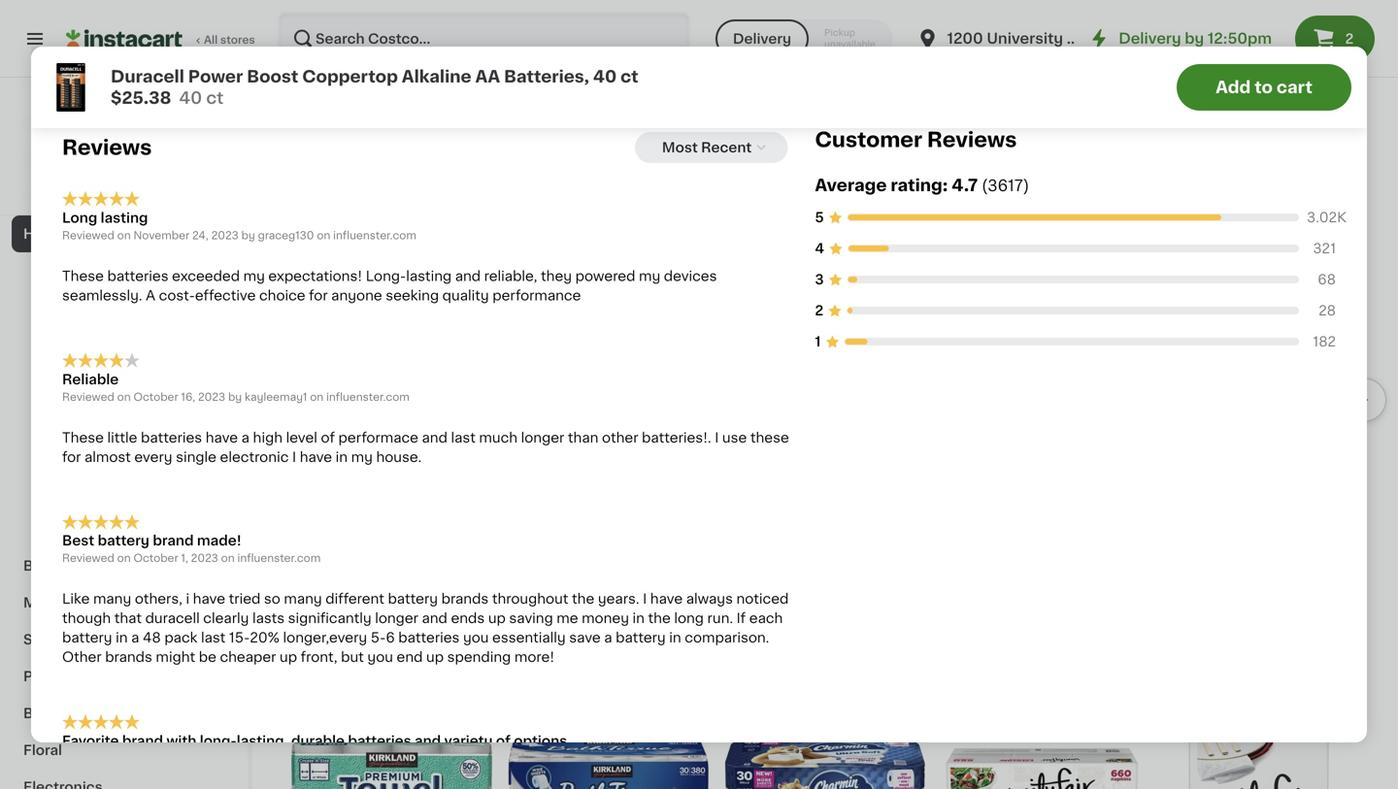Task type: locate. For each thing, give the bounding box(es) containing it.
housewares link
[[12, 511, 236, 548]]

that
[[114, 612, 142, 625]]

long right brand;
[[723, 50, 758, 64]]

influenster.com up performace
[[326, 392, 410, 402]]

noticed
[[736, 592, 789, 606]]

1 vertical spatial paper goods
[[291, 634, 431, 655]]

1 vertical spatial reviewed
[[62, 392, 114, 402]]

2 vertical spatial i
[[643, 592, 647, 606]]

in
[[471, 50, 484, 64]]

reviewed
[[62, 230, 114, 241], [62, 392, 114, 402], [62, 553, 114, 564]]

$ inside "$ 25 51"
[[512, 438, 519, 448]]

october down wrap
[[133, 392, 178, 402]]

1 horizontal spatial paper goods link
[[291, 633, 431, 656]]

1 horizontal spatial reviews
[[927, 130, 1017, 150]]

2 vertical spatial 2023
[[191, 553, 218, 564]]

last up be
[[201, 631, 226, 645]]

1 25 from the left
[[736, 437, 762, 457]]

add button for fourth product group
[[1278, 231, 1353, 266]]

though
[[62, 612, 111, 625]]

i down level
[[292, 450, 296, 464]]

0 horizontal spatial reviews
[[62, 137, 152, 158]]

batteries up the end
[[398, 631, 460, 645]]

0 vertical spatial 40
[[593, 68, 617, 85]]

1 reviewed from the top
[[62, 230, 114, 241]]

get
[[332, 465, 350, 475]]

1 add button from the left
[[845, 231, 920, 266]]

up right the end
[[426, 651, 444, 664]]

saving
[[509, 612, 553, 625]]

0 vertical spatial the
[[572, 592, 594, 606]]

in up get
[[336, 450, 348, 464]]

1 horizontal spatial paper goods
[[291, 634, 431, 655]]

0 vertical spatial influenster.com
[[333, 230, 416, 241]]

have up long
[[650, 592, 683, 606]]

these inside these batteries exceeded my expectations! long-lasting and reliable, they powered my devices seamlessly. a cost-effective choice for anyone seeking quality performance
[[62, 269, 104, 283]]

0 horizontal spatial last
[[201, 631, 226, 645]]

to
[[1255, 79, 1273, 96]]

ct down power
[[206, 90, 224, 106]]

the up me
[[572, 592, 594, 606]]

buy 1, get $3.80 off
[[297, 465, 403, 475]]

2 product group from the left
[[725, 225, 926, 571]]

snacks
[[23, 633, 74, 647]]

1 vertical spatial for
[[62, 450, 81, 464]]

reviewed down best
[[62, 553, 114, 564]]

1 $ from the left
[[295, 438, 302, 448]]

0 horizontal spatial add button
[[845, 231, 920, 266]]

$ for $ 22 32
[[295, 438, 302, 448]]

1, inside product group
[[321, 465, 329, 475]]

these inside "these little batteries have a high level of performace and last much longer than other batteries!. i use these for almost every single electronic i have in my house."
[[62, 431, 104, 444]]

batteries up 'a'
[[107, 269, 169, 283]]

household down frozen
[[23, 227, 100, 241]]

of
[[321, 431, 335, 444], [496, 735, 511, 748]]

paper up the cleaning
[[35, 264, 75, 278]]

1 product group from the left
[[291, 225, 492, 574]]

end
[[397, 651, 423, 664]]

0 vertical spatial for
[[309, 289, 328, 302]]

costco
[[98, 145, 149, 158]]

longer inside like many others, i have tried so many different battery brands throughout the years. i have always noticed though that duracell clearly lasts significantly longer and ends up saving me money in the long run. if each battery in a 48 pack last 15-20% longer,every 5-6 batteries you essentially save a battery in comparison. other brands might be cheaper up front, but you end up spending more!
[[375, 612, 418, 625]]

lasting inside long lasting reviewed on november 24, 2023 by graceg130 on influenster.com
[[101, 211, 148, 225]]

1 horizontal spatial paper
[[291, 634, 355, 655]]

these up seamlessly.
[[62, 269, 104, 283]]

1 horizontal spatial $
[[512, 438, 519, 448]]

1 vertical spatial lasting
[[406, 269, 452, 283]]

2 add button from the left
[[1062, 231, 1137, 266]]

october inside the best battery brand made! reviewed on october 1, 2023 on influenster.com
[[133, 553, 178, 564]]

& for foil
[[62, 375, 73, 388]]

spending
[[447, 651, 511, 664]]

i left 'use'
[[715, 431, 719, 444]]

2023 down made!
[[191, 553, 218, 564]]

0 vertical spatial longer
[[521, 431, 564, 444]]

0 horizontal spatial lasting
[[101, 211, 148, 225]]

brand;
[[676, 50, 720, 64]]

much
[[479, 431, 518, 444]]

1 vertical spatial brand
[[122, 735, 163, 748]]

0 horizontal spatial 2
[[815, 304, 823, 317]]

40
[[593, 68, 617, 85], [179, 90, 202, 106]]

1 horizontal spatial lasting
[[406, 269, 452, 283]]

$ left the these
[[729, 438, 736, 448]]

for inside these batteries exceeded my expectations! long-lasting and reliable, they powered my devices seamlessly. a cost-effective choice for anyone seeking quality performance
[[309, 289, 328, 302]]

october
[[133, 392, 178, 402], [133, 553, 178, 564]]

1 vertical spatial 2023
[[198, 392, 225, 402]]

0 vertical spatial last
[[451, 431, 476, 444]]

and left ends
[[422, 612, 447, 625]]

many
[[93, 592, 131, 606], [284, 592, 322, 606]]

and up quality
[[455, 269, 481, 283]]

up left front,
[[280, 651, 297, 664]]

reviewed down 'reliable'
[[62, 392, 114, 402]]

paper goods link up solutions
[[12, 252, 236, 289]]

3 reviewed from the top
[[62, 553, 114, 564]]

batteries
[[107, 269, 169, 283], [141, 431, 202, 444], [398, 631, 460, 645], [348, 735, 411, 748]]

paper down significantly
[[291, 634, 355, 655]]

household
[[291, 102, 453, 130], [23, 227, 100, 241]]

0 vertical spatial these
[[62, 269, 104, 283]]

years.
[[598, 592, 639, 606]]

brand left made!
[[153, 534, 194, 548]]

influenster.com up long-
[[333, 230, 416, 241]]

1 vertical spatial 2
[[815, 304, 823, 317]]

0 horizontal spatial you
[[367, 651, 393, 664]]

battery right best
[[98, 534, 149, 548]]

and
[[455, 269, 481, 283], [422, 431, 448, 444], [422, 612, 447, 625], [415, 735, 441, 748]]

1 horizontal spatial last
[[451, 431, 476, 444]]

1 vertical spatial ct
[[206, 90, 224, 106]]

university
[[987, 32, 1063, 46]]

0 horizontal spatial 40
[[179, 90, 202, 106]]

my up choice
[[243, 269, 265, 283]]

1 vertical spatial the
[[648, 612, 671, 625]]

lasting up seeking
[[406, 269, 452, 283]]

my up $3.80
[[351, 450, 373, 464]]

0 vertical spatial of
[[321, 431, 335, 444]]

i right years.
[[643, 592, 647, 606]]

long down the 100%
[[62, 211, 97, 225]]

0 horizontal spatial delivery
[[733, 32, 791, 46]]

1, inside the best battery brand made! reviewed on october 1, 2023 on influenster.com
[[181, 553, 188, 564]]

influenster.com inside the best battery brand made! reviewed on october 1, 2023 on influenster.com
[[237, 553, 321, 564]]

product group
[[291, 225, 492, 574], [725, 225, 926, 571], [941, 225, 1143, 574], [1158, 225, 1359, 576]]

0 horizontal spatial 25
[[519, 437, 546, 457]]

2023 right 24,
[[211, 230, 239, 241]]

reviewed inside the best battery brand made! reviewed on october 1, 2023 on influenster.com
[[62, 553, 114, 564]]

recent
[[701, 141, 752, 154]]

2 reviewed from the top
[[62, 392, 114, 402]]

0 vertical spatial reviewed
[[62, 230, 114, 241]]

lasting down "100% satisfaction guarantee"
[[101, 211, 148, 225]]

in left stock
[[344, 557, 354, 568]]

you up spending
[[463, 631, 489, 645]]

for down expectations!
[[309, 289, 328, 302]]

a left 48
[[131, 631, 139, 645]]

seamlessly.
[[62, 289, 142, 302]]

0 horizontal spatial up
[[280, 651, 297, 664]]

2023 right "16,"
[[198, 392, 225, 402]]

almost
[[84, 450, 131, 464]]

of right level
[[321, 431, 335, 444]]

paper
[[35, 264, 75, 278], [291, 634, 355, 655]]

always
[[686, 592, 733, 606]]

have up single
[[206, 431, 238, 444]]

paper goods
[[35, 264, 124, 278], [291, 634, 431, 655]]

1 vertical spatial 1,
[[181, 553, 188, 564]]

the left long
[[648, 612, 671, 625]]

cheaper
[[220, 651, 276, 664]]

delivery up lasting
[[733, 32, 791, 46]]

2 25 from the left
[[519, 437, 546, 457]]

1 vertical spatial of
[[496, 735, 511, 748]]

1 vertical spatial 40
[[179, 90, 202, 106]]

frozen
[[23, 190, 71, 204]]

longer,every
[[283, 631, 367, 645]]

you down 5- at bottom
[[367, 651, 393, 664]]

1 vertical spatial by
[[241, 230, 255, 241]]

household down coppertop
[[291, 102, 453, 130]]

paper goods down significantly
[[291, 634, 431, 655]]

2 october from the top
[[133, 553, 178, 564]]

100% satisfaction guarantee
[[50, 187, 206, 198]]

2 vertical spatial by
[[228, 392, 242, 402]]

0 vertical spatial goods
[[78, 264, 124, 278]]

longer up 6
[[375, 612, 418, 625]]

ct
[[621, 68, 638, 85], [206, 90, 224, 106]]

buy
[[297, 465, 319, 475]]

2 these from the top
[[62, 431, 104, 444]]

1, left get
[[321, 465, 329, 475]]

25 for $ 25 38
[[736, 437, 762, 457]]

average rating: 4.7 (3617)
[[815, 177, 1029, 194]]

& left air
[[95, 449, 106, 462]]

rating:
[[891, 177, 948, 194]]

reviewed down the 100%
[[62, 230, 114, 241]]

a up "electronic"
[[241, 431, 249, 444]]

other
[[602, 431, 638, 444]]

#1
[[548, 50, 563, 64]]

batteries up "fresheners"
[[141, 431, 202, 444]]

1 horizontal spatial 1,
[[321, 465, 329, 475]]

in inside item carousel region
[[344, 557, 354, 568]]

october up others,
[[133, 553, 178, 564]]

and right performace
[[422, 431, 448, 444]]

pack
[[164, 631, 197, 645]]

1 vertical spatial longer
[[375, 612, 418, 625]]

ct down battery
[[621, 68, 638, 85]]

0 horizontal spatial paper
[[35, 264, 75, 278]]

$ inside $ 25 38
[[729, 438, 736, 448]]

1, up i
[[181, 553, 188, 564]]

1 vertical spatial long
[[62, 211, 97, 225]]

up right ends
[[488, 612, 506, 625]]

cost-
[[159, 289, 195, 302]]

of right variety
[[496, 735, 511, 748]]

2 horizontal spatial i
[[715, 431, 719, 444]]

delivery right ave on the top
[[1119, 32, 1181, 46]]

influenster.com
[[333, 230, 416, 241], [326, 392, 410, 402], [237, 553, 321, 564]]

1 vertical spatial brands
[[105, 651, 152, 664]]

in down long
[[669, 631, 681, 645]]

longer left the than
[[521, 431, 564, 444]]

0 vertical spatial 2
[[1345, 32, 1354, 46]]

3.02k
[[1307, 211, 1347, 224]]

1 horizontal spatial 25
[[736, 437, 762, 457]]

$ up buy
[[295, 438, 302, 448]]

0 horizontal spatial many
[[93, 592, 131, 606]]

0 vertical spatial october
[[133, 392, 178, 402]]

on down wrap
[[117, 392, 131, 402]]

0 horizontal spatial for
[[62, 450, 81, 464]]

3 $ from the left
[[512, 438, 519, 448]]

and left variety
[[415, 735, 441, 748]]

by left "graceg130"
[[241, 230, 255, 241]]

1 horizontal spatial of
[[496, 735, 511, 748]]

& up other
[[77, 633, 89, 647]]

influenster.com for many
[[237, 553, 321, 564]]

delivery inside button
[[733, 32, 791, 46]]

0 horizontal spatial paper goods
[[35, 264, 124, 278]]

might
[[156, 651, 195, 664]]

comparison.
[[685, 631, 769, 645]]

like
[[62, 592, 90, 606]]

$ 25 38
[[729, 437, 779, 457]]

batteries right durable
[[348, 735, 411, 748]]

for left almost
[[62, 450, 81, 464]]

& up though
[[63, 596, 74, 610]]

1 vertical spatial you
[[367, 651, 393, 664]]

and inside these batteries exceeded my expectations! long-lasting and reliable, they powered my devices seamlessly. a cost-effective choice for anyone seeking quality performance
[[455, 269, 481, 283]]

2 vertical spatial influenster.com
[[237, 553, 321, 564]]

0 vertical spatial 2023
[[211, 230, 239, 241]]

by left kayleemay1
[[228, 392, 242, 402]]

wrap
[[126, 375, 162, 388]]

& for candles
[[95, 449, 106, 462]]

1 vertical spatial influenster.com
[[326, 392, 410, 402]]

stores
[[220, 34, 255, 45]]

3 add button from the left
[[1278, 231, 1353, 266]]

in
[[336, 450, 348, 464], [344, 557, 354, 568], [633, 612, 645, 625], [116, 631, 128, 645], [669, 631, 681, 645]]

0 horizontal spatial household
[[23, 227, 100, 241]]

paper goods up seamlessly.
[[35, 264, 124, 278]]

1 horizontal spatial the
[[648, 612, 671, 625]]

brands
[[441, 592, 489, 606], [105, 651, 152, 664]]

0 horizontal spatial longer
[[375, 612, 418, 625]]

many up that
[[93, 592, 131, 606]]

a down money
[[604, 631, 612, 645]]

0 horizontal spatial 1,
[[181, 553, 188, 564]]

25 for $ 25 51
[[519, 437, 546, 457]]

these up candles
[[62, 431, 104, 444]]

1200
[[947, 32, 983, 46]]

paper goods link down significantly
[[291, 633, 431, 656]]

solutions
[[99, 301, 163, 315]]

0 vertical spatial household
[[291, 102, 453, 130]]

0 vertical spatial paper goods
[[35, 264, 124, 278]]

many right so
[[284, 592, 322, 606]]

0 vertical spatial long
[[723, 50, 758, 64]]

powered
[[575, 269, 635, 283]]

1 vertical spatial paper
[[291, 634, 355, 655]]

0 horizontal spatial my
[[243, 269, 265, 283]]

on left november
[[117, 230, 131, 241]]

0 vertical spatial by
[[1185, 32, 1204, 46]]

all stores
[[204, 34, 255, 45]]

0 vertical spatial 1,
[[321, 465, 329, 475]]

1 horizontal spatial brands
[[441, 592, 489, 606]]

many
[[311, 557, 341, 568]]

25 left 51
[[519, 437, 546, 457]]

0 vertical spatial ct
[[621, 68, 638, 85]]

snacks & candy link
[[12, 621, 236, 658]]

5-
[[371, 631, 386, 645]]

$ inside $ 22 32
[[295, 438, 302, 448]]

$25.38
[[111, 90, 171, 106]]

0 horizontal spatial $
[[295, 438, 302, 448]]

delivery by 12:50pm
[[1119, 32, 1272, 46]]

0 vertical spatial lasting
[[101, 211, 148, 225]]

2 $ from the left
[[729, 438, 736, 448]]

1 horizontal spatial i
[[643, 592, 647, 606]]

level
[[286, 431, 317, 444]]

by inside reliable reviewed on october 16, 2023 by kayleemay1 on influenster.com
[[228, 392, 242, 402]]

my left devices at the top
[[639, 269, 660, 283]]

performance
[[492, 289, 581, 302]]

None search field
[[278, 12, 690, 66]]

long-
[[366, 269, 406, 283]]

add button
[[845, 231, 920, 266], [1062, 231, 1137, 266], [1278, 231, 1353, 266]]

25 left 38
[[736, 437, 762, 457]]

48
[[143, 631, 161, 645]]

influenster.com inside long lasting reviewed on november 24, 2023 by graceg130 on influenster.com
[[333, 230, 416, 241]]

lasting
[[761, 50, 811, 64]]

100% satisfaction guarantee button
[[30, 181, 217, 200]]

pantry
[[23, 153, 70, 167]]

house.
[[376, 450, 422, 464]]

in inside "these little batteries have a high level of performace and last much longer than other batteries!. i use these for almost every single electronic i have in my house."
[[336, 450, 348, 464]]

on right "graceg130"
[[317, 230, 330, 241]]

candles
[[35, 449, 91, 462]]

& inside 'link'
[[95, 449, 106, 462]]

plastic
[[77, 375, 123, 388]]

$ left 51
[[512, 438, 519, 448]]

by left 12:50pm in the right top of the page
[[1185, 32, 1204, 46]]

1 horizontal spatial you
[[463, 631, 489, 645]]

performance.
[[815, 50, 907, 64]]

brand
[[153, 534, 194, 548], [122, 735, 163, 748]]

100%
[[50, 187, 79, 198]]

$ 25 51
[[512, 437, 559, 457]]

for inside "these little batteries have a high level of performace and last much longer than other batteries!. i use these for almost every single electronic i have in my house."
[[62, 450, 81, 464]]

add button for 3rd product group from left
[[1062, 231, 1137, 266]]

& for snacks
[[77, 633, 89, 647]]

40 down power
[[179, 90, 202, 106]]

batteries inside these batteries exceeded my expectations! long-lasting and reliable, they powered my devices seamlessly. a cost-effective choice for anyone seeking quality performance
[[107, 269, 169, 283]]

1 october from the top
[[133, 392, 178, 402]]

brand down baby link
[[122, 735, 163, 748]]

kayleemay1
[[245, 392, 307, 402]]

1 vertical spatial last
[[201, 631, 226, 645]]

1 these from the top
[[62, 269, 104, 283]]

new
[[62, 50, 93, 64]]

instacart logo image
[[66, 27, 183, 50]]

40 down trusted
[[593, 68, 617, 85]]

last
[[451, 431, 476, 444], [201, 631, 226, 645]]

0 vertical spatial paper goods link
[[12, 252, 236, 289]]

last left much
[[451, 431, 476, 444]]

throughout
[[492, 592, 568, 606]]

add button for product group containing 25
[[845, 231, 920, 266]]

you
[[463, 631, 489, 645], [367, 651, 393, 664]]

on right kayleemay1
[[310, 392, 324, 402]]

performace
[[338, 431, 418, 444]]

influenster.com up so
[[237, 553, 321, 564]]

1 horizontal spatial delivery
[[1119, 32, 1181, 46]]

brands up ends
[[441, 592, 489, 606]]

brands down candy
[[105, 651, 152, 664]]

0 horizontal spatial of
[[321, 431, 335, 444]]

1 horizontal spatial add button
[[1062, 231, 1137, 266]]

batteries inside like many others, i have tried so many different battery brands throughout the years. i have always noticed though that duracell clearly lasts significantly longer and ends up saving me money in the long run. if each battery in a 48 pack last 15-20% longer,every 5-6 batteries you essentially save a battery in comparison. other brands might be cheaper up front, but you end up spending more!
[[398, 631, 460, 645]]

product group containing 22
[[291, 225, 492, 574]]

1 vertical spatial october
[[133, 553, 178, 564]]

3 product group from the left
[[941, 225, 1143, 574]]

2 horizontal spatial add button
[[1278, 231, 1353, 266]]



Task type: describe. For each thing, give the bounding box(es) containing it.
other
[[62, 651, 102, 664]]

battery down money
[[616, 631, 666, 645]]

aa
[[475, 68, 500, 85]]

delivery button
[[715, 19, 809, 58]]

boost
[[247, 68, 298, 85]]

trusted
[[567, 50, 618, 64]]

22
[[302, 437, 329, 457]]

38
[[764, 438, 779, 448]]

produce
[[23, 80, 82, 93]]

15-
[[229, 631, 250, 645]]

october inside reliable reviewed on october 16, 2023 by kayleemay1 on influenster.com
[[133, 392, 178, 402]]

add for 3rd product group from left
[[1099, 242, 1127, 255]]

1 horizontal spatial ct
[[621, 68, 638, 85]]

front,
[[301, 651, 337, 664]]

battery inside the best battery brand made! reviewed on october 1, 2023 on influenster.com
[[98, 534, 149, 548]]

long inside long lasting reviewed on november 24, 2023 by graceg130 on influenster.com
[[62, 211, 97, 225]]

influenster.com inside reliable reviewed on october 16, 2023 by kayleemay1 on influenster.com
[[326, 392, 410, 402]]

reviewed inside long lasting reviewed on november 24, 2023 by graceg130 on influenster.com
[[62, 230, 114, 241]]

add for product group containing 25
[[882, 242, 910, 255]]

variety
[[444, 735, 493, 748]]

1200 university ave
[[947, 32, 1095, 46]]

these little batteries have a high level of performace and last much longer than other batteries!. i use these for almost every single electronic i have in my house.
[[62, 431, 789, 464]]

foil & plastic wrap link
[[12, 363, 236, 400]]

with
[[166, 735, 196, 748]]

each
[[749, 612, 783, 625]]

snacks & candy
[[23, 633, 138, 647]]

0 horizontal spatial paper goods link
[[12, 252, 236, 289]]

quality
[[442, 289, 489, 302]]

baby link
[[12, 695, 236, 732]]

most recent
[[662, 141, 752, 154]]

use
[[722, 431, 747, 444]]

2 many from the left
[[284, 592, 322, 606]]

2023 inside long lasting reviewed on november 24, 2023 by graceg130 on influenster.com
[[211, 230, 239, 241]]

$ for $ 25 38
[[729, 438, 736, 448]]

off
[[387, 465, 403, 475]]

reviewed inside reliable reviewed on october 16, 2023 by kayleemay1 on influenster.com
[[62, 392, 114, 402]]

made!
[[197, 534, 241, 548]]

duracell
[[145, 612, 200, 625]]

24,
[[192, 230, 209, 241]]

single
[[176, 450, 216, 464]]

6
[[386, 631, 395, 645]]

lasting inside these batteries exceeded my expectations! long-lasting and reliable, they powered my devices seamlessly. a cost-effective choice for anyone seeking quality performance
[[406, 269, 452, 283]]

seeking
[[386, 289, 439, 302]]

guaranteed
[[304, 50, 384, 64]]

4.7
[[952, 177, 978, 194]]

bakery
[[23, 559, 72, 573]]

influenster.com for and
[[333, 230, 416, 241]]

2023 inside reliable reviewed on october 16, 2023 by kayleemay1 on influenster.com
[[198, 392, 225, 402]]

1 vertical spatial paper goods link
[[291, 633, 431, 656]]

and inside "these little batteries have a high level of performace and last much longer than other batteries!. i use these for almost every single electronic i have in my house."
[[422, 431, 448, 444]]

0 vertical spatial brands
[[441, 592, 489, 606]]

1 vertical spatial household
[[23, 227, 100, 241]]

satisfaction
[[82, 187, 147, 198]]

delivery for delivery
[[733, 32, 791, 46]]

last inside "these little batteries have a high level of performace and last much longer than other batteries!. i use these for almost every single electronic i have in my house."
[[451, 431, 476, 444]]

add for fourth product group
[[1315, 242, 1344, 255]]

product group containing 25
[[725, 225, 926, 571]]

32
[[331, 438, 345, 448]]

1 horizontal spatial goods
[[359, 634, 431, 655]]

lasting,
[[237, 735, 288, 748]]

essentially
[[492, 631, 566, 645]]

high
[[253, 431, 283, 444]]

0 horizontal spatial goods
[[78, 264, 124, 278]]

& for meat
[[63, 596, 74, 610]]

best
[[62, 534, 94, 548]]

my inside "these little batteries have a high level of performace and last much longer than other batteries!. i use these for almost every single electronic i have in my house."
[[351, 450, 373, 464]]

like many others, i have tried so many different battery brands throughout the years. i have always noticed though that duracell clearly lasts significantly longer and ends up saving me money in the long run. if each battery in a 48 pack last 15-20% longer,every 5-6 batteries you essentially save a battery in comparison. other brands might be cheaper up front, but you end up spending more!
[[62, 592, 789, 664]]

for
[[388, 50, 410, 64]]

average
[[815, 177, 887, 194]]

in down years.
[[633, 612, 645, 625]]

cleaning
[[35, 301, 95, 315]]

frozen link
[[12, 179, 236, 216]]

these for these little batteries have a high level of performace and last much longer than other batteries!. i use these for almost every single electronic i have in my house.
[[62, 431, 104, 444]]

0 horizontal spatial the
[[572, 592, 594, 606]]

1 horizontal spatial household
[[291, 102, 453, 130]]

28
[[1319, 304, 1336, 317]]

0 horizontal spatial ct
[[206, 90, 224, 106]]

0 vertical spatial i
[[715, 431, 719, 444]]

$ for $ 25 51
[[512, 438, 519, 448]]

1 horizontal spatial up
[[426, 651, 444, 664]]

these
[[750, 431, 789, 444]]

favorite brand with long-lasting, durable batteries and variety of options.
[[62, 735, 571, 748]]

duracell power boost coppertop alkaline aa batteries, 40 ct $25.38 40 ct
[[111, 68, 638, 106]]

20%
[[250, 631, 280, 645]]

battery down though
[[62, 631, 112, 645]]

pantry link
[[12, 142, 236, 179]]

many in stock
[[311, 557, 387, 568]]

and inside like many others, i have tried so many different battery brands throughout the years. i have always noticed though that duracell clearly lasts significantly longer and ends up saving me money in the long run. if each battery in a 48 pack last 15-20% longer,every 5-6 batteries you essentially save a battery in comparison. other brands might be cheaper up front, but you end up spending more!
[[422, 612, 447, 625]]

0 horizontal spatial a
[[131, 631, 139, 645]]

12:50pm
[[1208, 32, 1272, 46]]

batteries inside "these little batteries have a high level of performace and last much longer than other batteries!. i use these for almost every single electronic i have in my house."
[[141, 431, 202, 444]]

item carousel region
[[291, 217, 1386, 602]]

1 horizontal spatial 40
[[593, 68, 617, 85]]

fresheners
[[131, 449, 207, 462]]

of inside "these little batteries have a high level of performace and last much longer than other batteries!. i use these for almost every single electronic i have in my house."
[[321, 431, 335, 444]]

they
[[541, 269, 572, 283]]

duracell
[[111, 68, 184, 85]]

seafood
[[77, 596, 136, 610]]

on down housewares link
[[117, 553, 131, 564]]

2 horizontal spatial a
[[604, 631, 612, 645]]

by inside long lasting reviewed on november 24, 2023 by graceg130 on influenster.com
[[241, 230, 255, 241]]

last inside like many others, i have tried so many different battery brands throughout the years. i have always noticed though that duracell clearly lasts significantly longer and ends up saving me money in the long run. if each battery in a 48 pack last 15-20% longer,every 5-6 batteries you essentially save a battery in comparison. other brands might be cheaper up front, but you end up spending more!
[[201, 631, 226, 645]]

a inside "these little batteries have a high level of performace and last much longer than other batteries!. i use these for almost every single electronic i have in my house."
[[241, 431, 249, 444]]

power
[[188, 68, 243, 85]]

new power boost™ ingredients; guaranteed for 12 years in storage; #1 trusted battery brand; long lasting performance.
[[62, 50, 907, 64]]

2 horizontal spatial up
[[488, 612, 506, 625]]

i inside like many others, i have tried so many different battery brands throughout the years. i have always noticed though that duracell clearly lasts significantly longer and ends up saving me money in the long run. if each battery in a 48 pack last 15-20% longer,every 5-6 batteries you essentially save a battery in comparison. other brands might be cheaper up front, but you end up spending more!
[[643, 592, 647, 606]]

more!
[[514, 651, 555, 664]]

0 vertical spatial you
[[463, 631, 489, 645]]

have up buy
[[300, 450, 332, 464]]

add inside button
[[1216, 79, 1251, 96]]

0 horizontal spatial brands
[[105, 651, 152, 664]]

have right i
[[193, 592, 225, 606]]

electronic
[[220, 450, 289, 464]]

laundry link
[[12, 326, 236, 363]]

2 horizontal spatial my
[[639, 269, 660, 283]]

devices
[[664, 269, 717, 283]]

reliable reviewed on october 16, 2023 by kayleemay1 on influenster.com
[[62, 373, 410, 402]]

68
[[1318, 273, 1336, 286]]

brand inside the best battery brand made! reviewed on october 1, 2023 on influenster.com
[[153, 534, 194, 548]]

durable
[[291, 735, 345, 748]]

clearly
[[203, 612, 249, 625]]

little
[[107, 431, 137, 444]]

2 inside "button"
[[1345, 32, 1354, 46]]

ave
[[1067, 32, 1095, 46]]

service type group
[[715, 19, 893, 58]]

every
[[134, 450, 172, 464]]

1 many from the left
[[93, 592, 131, 606]]

4
[[815, 242, 824, 255]]

favorite
[[62, 735, 119, 748]]

run.
[[707, 612, 733, 625]]

4 product group from the left
[[1158, 225, 1359, 576]]

add to cart
[[1216, 79, 1313, 96]]

51
[[548, 438, 559, 448]]

0 horizontal spatial i
[[292, 450, 296, 464]]

batteries,
[[504, 68, 589, 85]]

guarantee
[[149, 187, 206, 198]]

delivery for delivery by 12:50pm
[[1119, 32, 1181, 46]]

these for these batteries exceeded my expectations! long-lasting and reliable, they powered my devices seamlessly. a cost-effective choice for anyone seeking quality performance
[[62, 269, 104, 283]]

costco logo image
[[105, 101, 142, 138]]

(3617)
[[982, 178, 1029, 194]]

beverages link
[[12, 105, 236, 142]]

others,
[[135, 592, 182, 606]]

on down made!
[[221, 553, 235, 564]]

most recent button
[[635, 132, 788, 163]]

5
[[815, 211, 824, 224]]

longer inside "these little batteries have a high level of performace and last much longer than other batteries!. i use these for almost every single electronic i have in my house."
[[521, 431, 564, 444]]

exceeded
[[172, 269, 240, 283]]

household link
[[12, 216, 236, 252]]

1 horizontal spatial long
[[723, 50, 758, 64]]

best battery brand made! reviewed on october 1, 2023 on influenster.com
[[62, 534, 321, 564]]

2023 inside the best battery brand made! reviewed on october 1, 2023 on influenster.com
[[191, 553, 218, 564]]

in down that
[[116, 631, 128, 645]]

battery up 6
[[388, 592, 438, 606]]

cleaning solutions
[[35, 301, 163, 315]]

delivery by 12:50pm link
[[1088, 27, 1272, 50]]



Task type: vqa. For each thing, say whether or not it's contained in the screenshot.
bottommost being
no



